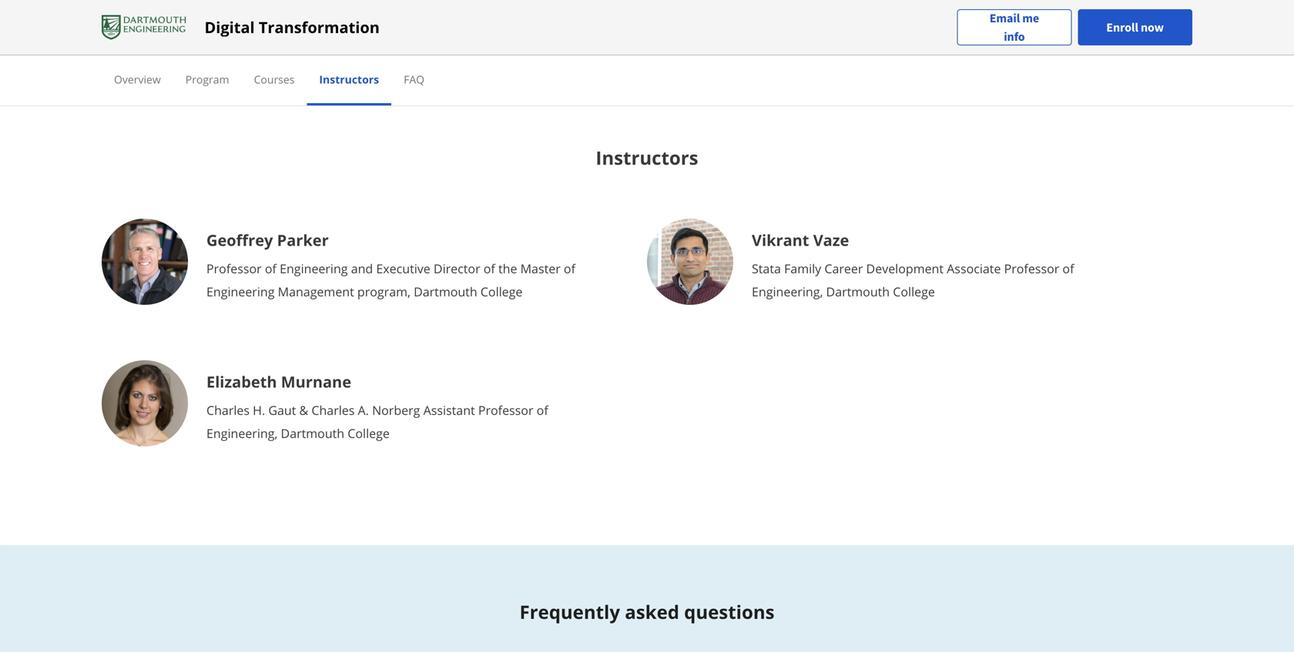 Task type: locate. For each thing, give the bounding box(es) containing it.
stata
[[752, 260, 781, 277]]

of inside charles h. gaut & charles a. norberg assistant professor of engineering, dartmouth college
[[537, 402, 548, 419]]

charles h. gaut & charles a. norberg assistant professor of engineering, dartmouth college
[[206, 402, 548, 442]]

engineering up management
[[280, 260, 348, 277]]

charles
[[206, 402, 250, 419], [311, 402, 355, 419]]

professor down 'geoffrey'
[[206, 260, 262, 277]]

1 horizontal spatial instructors
[[596, 145, 698, 170]]

0 horizontal spatial engineering,
[[206, 425, 278, 442]]

dartmouth college image
[[102, 15, 186, 40]]

college down the
[[481, 283, 523, 300]]

2 horizontal spatial college
[[893, 283, 935, 300]]

of
[[265, 260, 276, 277], [484, 260, 495, 277], [564, 260, 575, 277], [1063, 260, 1074, 277], [537, 402, 548, 419]]

and
[[351, 260, 373, 277]]

asked
[[625, 600, 679, 625]]

associate
[[947, 260, 1001, 277]]

management
[[278, 283, 354, 300]]

1 horizontal spatial dartmouth
[[414, 283, 477, 300]]

instructors link
[[319, 72, 379, 87]]

overview
[[114, 72, 161, 87]]

stata family career development associate professor of engineering, dartmouth college
[[752, 260, 1074, 300]]

professor right 'associate'
[[1004, 260, 1059, 277]]

0 horizontal spatial engineering
[[206, 283, 275, 300]]

engineering down 'geoffrey'
[[206, 283, 275, 300]]

0 horizontal spatial instructors
[[319, 72, 379, 87]]

dartmouth inside stata family career development associate professor of engineering, dartmouth college
[[826, 283, 890, 300]]

engineering, down family
[[752, 283, 823, 300]]

dartmouth down director
[[414, 283, 477, 300]]

assistant
[[423, 402, 475, 419]]

charles left h.
[[206, 402, 250, 419]]

college down a.
[[348, 425, 390, 442]]

program link
[[185, 72, 229, 87]]

engineering, down h.
[[206, 425, 278, 442]]

1 horizontal spatial engineering,
[[752, 283, 823, 300]]

professor
[[206, 260, 262, 277], [1004, 260, 1059, 277], [478, 402, 533, 419]]

0 horizontal spatial professor
[[206, 260, 262, 277]]

college
[[481, 283, 523, 300], [893, 283, 935, 300], [348, 425, 390, 442]]

engineering, inside charles h. gaut & charles a. norberg assistant professor of engineering, dartmouth college
[[206, 425, 278, 442]]

executive
[[376, 260, 430, 277]]

dartmouth inside charles h. gaut & charles a. norberg assistant professor of engineering, dartmouth college
[[281, 425, 344, 442]]

of inside stata family career development associate professor of engineering, dartmouth college
[[1063, 260, 1074, 277]]

enroll
[[1106, 20, 1138, 35]]

email
[[990, 10, 1020, 26]]

enroll now button
[[1078, 9, 1192, 45]]

director
[[434, 260, 480, 277]]

info
[[1004, 29, 1025, 44]]

dartmouth
[[414, 283, 477, 300], [826, 283, 890, 300], [281, 425, 344, 442]]

professor right the assistant
[[478, 402, 533, 419]]

0 horizontal spatial charles
[[206, 402, 250, 419]]

the
[[498, 260, 517, 277]]

college down the development
[[893, 283, 935, 300]]

email me info
[[990, 10, 1039, 44]]

instructors
[[319, 72, 379, 87], [596, 145, 698, 170]]

1 vertical spatial instructors
[[596, 145, 698, 170]]

2 charles from the left
[[311, 402, 355, 419]]

gaut
[[268, 402, 296, 419]]

master
[[520, 260, 561, 277]]

1 horizontal spatial college
[[481, 283, 523, 300]]

h.
[[253, 402, 265, 419]]

now
[[1141, 20, 1164, 35]]

vaze
[[813, 229, 849, 251]]

0 horizontal spatial dartmouth
[[281, 425, 344, 442]]

0 vertical spatial instructors
[[319, 72, 379, 87]]

dartmouth down career
[[826, 283, 890, 300]]

engineering,
[[752, 283, 823, 300], [206, 425, 278, 442]]

2 horizontal spatial dartmouth
[[826, 283, 890, 300]]

vikrant
[[752, 229, 809, 251]]

geoffrey parker
[[206, 229, 329, 251]]

1 horizontal spatial professor
[[478, 402, 533, 419]]

0 vertical spatial engineering,
[[752, 283, 823, 300]]

elizabeth murnane
[[206, 371, 351, 392]]

courses
[[254, 72, 295, 87]]

0 vertical spatial engineering
[[280, 260, 348, 277]]

2 horizontal spatial professor
[[1004, 260, 1059, 277]]

professor inside the professor of engineering and executive director of the master of engineering management program, dartmouth college
[[206, 260, 262, 277]]

dartmouth inside the professor of engineering and executive director of the master of engineering management program, dartmouth college
[[414, 283, 477, 300]]

charles right the &
[[311, 402, 355, 419]]

1 horizontal spatial engineering
[[280, 260, 348, 277]]

1 charles from the left
[[206, 402, 250, 419]]

elizabeth murnane image
[[102, 360, 188, 447]]

dartmouth down the &
[[281, 425, 344, 442]]

vikrant vaze
[[752, 229, 849, 251]]

1 horizontal spatial charles
[[311, 402, 355, 419]]

engineering
[[280, 260, 348, 277], [206, 283, 275, 300]]

1 vertical spatial engineering,
[[206, 425, 278, 442]]

questions
[[684, 600, 775, 625]]

college inside the professor of engineering and executive director of the master of engineering management program, dartmouth college
[[481, 283, 523, 300]]

0 horizontal spatial college
[[348, 425, 390, 442]]

elizabeth
[[206, 371, 277, 392]]

college inside stata family career development associate professor of engineering, dartmouth college
[[893, 283, 935, 300]]



Task type: describe. For each thing, give the bounding box(es) containing it.
professor inside stata family career development associate professor of engineering, dartmouth college
[[1004, 260, 1059, 277]]

transformation
[[259, 17, 380, 38]]

a.
[[358, 402, 369, 419]]

instructors inside certificate menu element
[[319, 72, 379, 87]]

family
[[784, 260, 821, 277]]

career
[[824, 260, 863, 277]]

email me info button
[[957, 9, 1072, 46]]

professor of engineering and executive director of the master of engineering management program, dartmouth college
[[206, 260, 575, 300]]

digital transformation
[[204, 17, 380, 38]]

courses link
[[254, 72, 295, 87]]

professor inside charles h. gaut & charles a. norberg assistant professor of engineering, dartmouth college
[[478, 402, 533, 419]]

geoffrey
[[206, 229, 273, 251]]

murnane
[[281, 371, 351, 392]]

1 vertical spatial engineering
[[206, 283, 275, 300]]

me
[[1022, 10, 1039, 26]]

program
[[185, 72, 229, 87]]

parker
[[277, 229, 329, 251]]

norberg
[[372, 402, 420, 419]]

geoffrey parker image
[[102, 219, 188, 305]]

development
[[866, 260, 944, 277]]

program,
[[357, 283, 410, 300]]

digital
[[204, 17, 255, 38]]

overview link
[[114, 72, 161, 87]]

engineering, inside stata family career development associate professor of engineering, dartmouth college
[[752, 283, 823, 300]]

frequently asked questions
[[520, 600, 775, 625]]

faq link
[[404, 72, 424, 87]]

frequently
[[520, 600, 620, 625]]

college inside charles h. gaut & charles a. norberg assistant professor of engineering, dartmouth college
[[348, 425, 390, 442]]

faq
[[404, 72, 424, 87]]

certificate menu element
[[102, 55, 1192, 106]]

vikrant vaze image
[[647, 219, 733, 305]]

enroll now
[[1106, 20, 1164, 35]]

&
[[299, 402, 308, 419]]



Task type: vqa. For each thing, say whether or not it's contained in the screenshot.
the right "College"
yes



